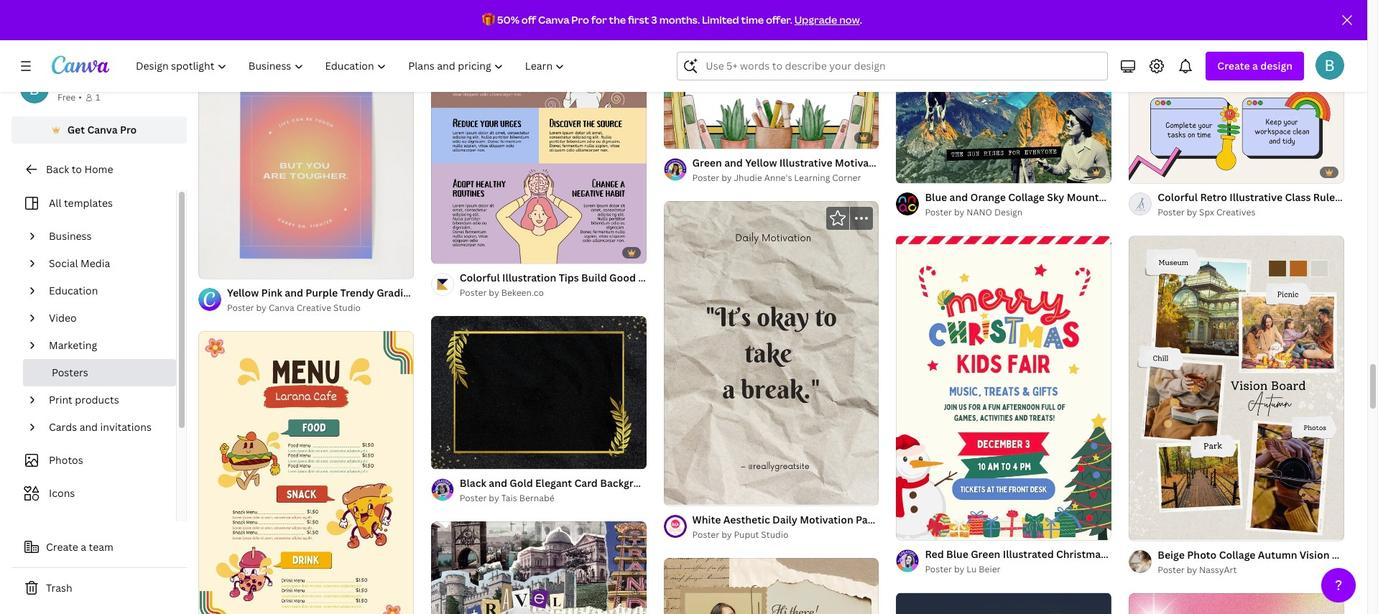 Task type: describe. For each thing, give the bounding box(es) containing it.
marketing link
[[43, 332, 167, 359]]

free •
[[57, 91, 82, 103]]

colorful for colorful retro illustrative class rules poster
[[1158, 191, 1198, 204]]

poster down 'white'
[[692, 529, 719, 541]]

orange
[[970, 191, 1006, 204]]

board
[[1332, 548, 1361, 562]]

white  aesthetic daily motivation paper poster poster by puput studio
[[692, 513, 918, 541]]

canva inside yellow pink and purple trendy gradient quote motivational poster poster by canva creative studio
[[269, 302, 294, 314]]

poster by jhudie anne's learning corner link
[[692, 171, 879, 185]]

create for create a design
[[1217, 59, 1250, 73]]

print products
[[49, 393, 119, 407]]

the
[[609, 13, 626, 27]]

retro
[[1200, 191, 1227, 204]]

red blue green illustrated christmas kids fair poster image
[[896, 236, 1112, 540]]

colorful illustration tips build good habits infographic poster poster by bekeen.co
[[460, 271, 763, 299]]

beige photo collage autumn vision board pos link
[[1158, 547, 1378, 563]]

beier
[[979, 564, 1001, 576]]

colorful retro illustrative class rules poster link
[[1158, 190, 1374, 206]]

infographic
[[673, 271, 729, 285]]

mountains
[[1067, 191, 1119, 204]]

poster left smmrdesign
[[227, 34, 254, 46]]

poster by jhudie anne's learning corner
[[692, 171, 861, 184]]

business
[[49, 229, 92, 243]]

1 for 1
[[95, 91, 100, 103]]

pro inside "button"
[[120, 123, 137, 137]]

christmas
[[1056, 548, 1106, 561]]

kids
[[1108, 548, 1129, 561]]

marketing
[[49, 338, 97, 352]]

red blue green illustrated christmas kids fair poster link
[[925, 547, 1184, 563]]

top level navigation element
[[126, 52, 577, 80]]

motivational
[[455, 286, 517, 300]]

poster by nassyart link
[[1158, 563, 1344, 577]]

bekeen.co
[[501, 287, 544, 299]]

create for create a team
[[46, 540, 78, 554]]

cards
[[49, 420, 77, 434]]

creatives
[[1216, 207, 1255, 219]]

home
[[84, 162, 113, 176]]

daily
[[772, 513, 797, 526]]

icons
[[49, 486, 75, 500]]

black and gold elegant card background link
[[460, 476, 659, 491]]

poster by lu beier link
[[925, 563, 1112, 577]]

black
[[460, 476, 486, 490]]

poster left jhudie
[[692, 171, 719, 184]]

green
[[971, 548, 1000, 561]]

and for black and gold elegant card background poster by tais bernabé
[[489, 476, 507, 490]]

poster by smmrdesign link
[[227, 33, 414, 48]]

by inside the beige photo collage autumn vision board pos poster by nassyart
[[1187, 564, 1197, 576]]

create a team
[[46, 540, 113, 554]]

1 of 4 link
[[664, 0, 879, 149]]

good
[[609, 271, 636, 285]]

1 of 4
[[674, 132, 694, 143]]

illustrated
[[1003, 548, 1054, 561]]

blue and orange collage sky mountains animals poster link
[[925, 190, 1194, 206]]

3
[[651, 13, 657, 27]]

white  aesthetic daily motivation paper poster link
[[692, 512, 918, 528]]

trendy
[[340, 286, 374, 300]]

elegant
[[535, 476, 572, 490]]

poster by spx creatives link
[[1158, 206, 1344, 220]]

🎁 50% off canva pro for the first 3 months. limited time offer. upgrade now .
[[482, 13, 862, 27]]

video
[[49, 311, 77, 325]]

1 horizontal spatial pro
[[571, 13, 589, 27]]

poster by smmrdesign
[[227, 34, 322, 46]]

by inside colorful retro illustrative class rules poster poster by spx creatives
[[1187, 207, 1197, 219]]

create a design
[[1217, 59, 1293, 73]]

red blue green illustrated christmas kids fair poster poster by lu beier
[[925, 548, 1184, 576]]

get canva pro button
[[11, 116, 187, 144]]

50%
[[497, 13, 519, 27]]

poster right paper
[[887, 513, 918, 526]]

aesthetic
[[723, 513, 770, 526]]

white
[[692, 513, 721, 526]]

limited
[[702, 13, 739, 27]]

print products link
[[43, 387, 167, 414]]

navy & gold modern campaign poster image
[[896, 593, 1112, 614]]

back to home
[[46, 162, 113, 176]]

poster down the illustration
[[519, 286, 551, 300]]

poster down "animals"
[[1158, 207, 1185, 219]]

poster right 'quote'
[[460, 287, 487, 299]]

get
[[67, 123, 85, 137]]

templates
[[64, 196, 113, 210]]

lu
[[967, 564, 977, 576]]

quote
[[422, 286, 452, 300]]

multicolored retro collage travel poster image
[[431, 522, 646, 614]]

by inside blue and orange collage sky mountains animals poster poster by nano design
[[954, 206, 964, 219]]

poster by puput studio link
[[692, 528, 879, 542]]

0 vertical spatial canva
[[538, 13, 569, 27]]

sky
[[1047, 191, 1064, 204]]

creative
[[296, 302, 331, 314]]

by inside white  aesthetic daily motivation paper poster poster by puput studio
[[721, 529, 732, 541]]

collage inside blue and orange collage sky mountains animals poster poster by nano design
[[1008, 191, 1045, 204]]

pink
[[261, 286, 282, 300]]

blue inside red blue green illustrated christmas kids fair poster poster by lu beier
[[946, 548, 968, 561]]

poster by nano design link
[[925, 206, 1112, 220]]

tais
[[501, 492, 517, 504]]

by inside yellow pink and purple trendy gradient quote motivational poster poster by canva creative studio
[[256, 302, 267, 314]]

yellow pink and purple trendy gradient quote motivational poster poster by canva creative studio
[[227, 286, 551, 314]]

by inside black and gold elegant card background poster by tais bernabé
[[489, 492, 499, 504]]

back
[[46, 162, 69, 176]]

anne's
[[764, 171, 792, 184]]

animals
[[1121, 191, 1160, 204]]

all templates link
[[20, 190, 167, 217]]



Task type: vqa. For each thing, say whether or not it's contained in the screenshot.
the Flyers link
no



Task type: locate. For each thing, give the bounding box(es) containing it.
2 vertical spatial canva
[[269, 302, 294, 314]]

beige photo collage autumn vision board poster image
[[1129, 236, 1344, 541]]

jhudie
[[734, 171, 762, 184]]

Search search field
[[706, 52, 1099, 80]]

studio inside yellow pink and purple trendy gradient quote motivational poster poster by canva creative studio
[[333, 302, 361, 314]]

by left tais
[[489, 492, 499, 504]]

black and gold elegant card background image
[[431, 316, 646, 469]]

card
[[574, 476, 598, 490]]

first
[[628, 13, 649, 27]]

0 vertical spatial create
[[1217, 59, 1250, 73]]

and right cards
[[79, 420, 98, 434]]

1 vertical spatial blue
[[946, 548, 968, 561]]

1 vertical spatial 1
[[674, 132, 678, 143]]

and for cards and invitations
[[79, 420, 98, 434]]

and up tais
[[489, 476, 507, 490]]

corner
[[832, 171, 861, 184]]

yellow pink and purple trendy gradient quote motivational poster image
[[198, 63, 414, 279]]

and inside black and gold elegant card background poster by tais bernabé
[[489, 476, 507, 490]]

poster down red
[[925, 564, 952, 576]]

and
[[949, 191, 968, 204], [285, 286, 303, 300], [79, 420, 98, 434], [489, 476, 507, 490]]

and right pink
[[285, 286, 303, 300]]

all templates
[[49, 196, 113, 210]]

background
[[600, 476, 659, 490]]

by left lu
[[954, 564, 964, 576]]

colorful up motivational at the left top
[[460, 271, 500, 285]]

blue inside blue and orange collage sky mountains animals poster poster by nano design
[[925, 191, 947, 204]]

1 horizontal spatial create
[[1217, 59, 1250, 73]]

poster right fair
[[1152, 548, 1184, 561]]

poster right rules
[[1342, 191, 1374, 204]]

social
[[49, 256, 78, 270]]

0 horizontal spatial pro
[[120, 123, 137, 137]]

a for team
[[81, 540, 86, 554]]

learning
[[794, 171, 830, 184]]

paper
[[856, 513, 884, 526]]

colorful retro illustrative class rules poster image
[[1129, 0, 1344, 183]]

studio down the "daily"
[[761, 529, 788, 541]]

canva
[[538, 13, 569, 27], [87, 123, 118, 137], [269, 302, 294, 314]]

pro up back to home link
[[120, 123, 137, 137]]

studio down trendy
[[333, 302, 361, 314]]

rules
[[1313, 191, 1340, 204]]

colorful illustration tips build good habits infographic poster link
[[460, 270, 763, 286]]

create inside 'dropdown button'
[[1217, 59, 1250, 73]]

free
[[57, 91, 76, 103]]

0 horizontal spatial a
[[81, 540, 86, 554]]

0 horizontal spatial colorful
[[460, 271, 500, 285]]

canva right off
[[538, 13, 569, 27]]

0 vertical spatial colorful
[[1158, 191, 1198, 204]]

a for design
[[1252, 59, 1258, 73]]

1 inside 1 of 2 link
[[208, 262, 213, 272]]

team
[[89, 540, 113, 554]]

personal
[[57, 75, 100, 89]]

a left team
[[81, 540, 86, 554]]

get canva pro
[[67, 123, 137, 137]]

1 vertical spatial of
[[214, 262, 222, 272]]

beige vintage floral scrapbook personal profile posterrofile image
[[664, 558, 879, 614]]

by left smmrdesign
[[256, 34, 267, 46]]

0 vertical spatial blue
[[925, 191, 947, 204]]

white  aesthetic daily motivation paper poster image
[[664, 201, 879, 505]]

1 right • on the top of the page
[[95, 91, 100, 103]]

1
[[95, 91, 100, 103], [674, 132, 678, 143], [208, 262, 213, 272]]

yellow
[[227, 286, 259, 300]]

blue left the orange
[[925, 191, 947, 204]]

green and yellow illustrative motivational quotes classroom educational poster image
[[664, 0, 879, 148]]

1 for 1 of 2
[[208, 262, 213, 272]]

1 inside 1 of 4 link
[[674, 132, 678, 143]]

and for blue and orange collage sky mountains animals poster poster by nano design
[[949, 191, 968, 204]]

for
[[591, 13, 607, 27]]

build
[[581, 271, 607, 285]]

beige photo collage autumn vision board pos poster by nassyart
[[1158, 548, 1378, 576]]

1 vertical spatial colorful
[[460, 271, 500, 285]]

social media
[[49, 256, 110, 270]]

by left puput
[[721, 529, 732, 541]]

of for 4
[[680, 132, 688, 143]]

poster left nano
[[925, 206, 952, 219]]

1 for 1 of 4
[[674, 132, 678, 143]]

colorful retro illustrative class rules poster poster by spx creatives
[[1158, 191, 1374, 219]]

0 vertical spatial 1
[[95, 91, 100, 103]]

time
[[741, 13, 764, 27]]

a inside button
[[81, 540, 86, 554]]

colorful for colorful illustration tips build good habits infographic poster
[[460, 271, 500, 285]]

by inside red blue green illustrated christmas kids fair poster poster by lu beier
[[954, 564, 964, 576]]

vision
[[1300, 548, 1329, 562]]

a inside 'dropdown button'
[[1252, 59, 1258, 73]]

blue and orange collage sky mountains animals poster poster by nano design
[[925, 191, 1194, 219]]

1 vertical spatial a
[[81, 540, 86, 554]]

poster down yellow
[[227, 302, 254, 314]]

1 horizontal spatial canva
[[269, 302, 294, 314]]

1 horizontal spatial colorful
[[1158, 191, 1198, 204]]

1 horizontal spatial a
[[1252, 59, 1258, 73]]

1 left "4"
[[674, 132, 678, 143]]

1 vertical spatial studio
[[761, 529, 788, 541]]

collage inside the beige photo collage autumn vision board pos poster by nassyart
[[1219, 548, 1256, 562]]

cards and invitations link
[[43, 414, 167, 441]]

1 horizontal spatial 1
[[208, 262, 213, 272]]

•
[[78, 91, 82, 103]]

print
[[49, 393, 72, 407]]

1 horizontal spatial collage
[[1219, 548, 1256, 562]]

poster left retro
[[1163, 191, 1194, 204]]

of left 2 at the left of the page
[[214, 262, 222, 272]]

blue and orange collage sky mountains animals poster image
[[896, 0, 1112, 183]]

create inside button
[[46, 540, 78, 554]]

create left team
[[46, 540, 78, 554]]

fair
[[1131, 548, 1150, 561]]

2 horizontal spatial canva
[[538, 13, 569, 27]]

pos
[[1364, 548, 1378, 562]]

colorful left retro
[[1158, 191, 1198, 204]]

1 horizontal spatial of
[[680, 132, 688, 143]]

0 vertical spatial collage
[[1008, 191, 1045, 204]]

poster down beige
[[1158, 564, 1185, 576]]

poster inside black and gold elegant card background poster by tais bernabé
[[460, 492, 487, 504]]

🎁
[[482, 13, 495, 27]]

0 horizontal spatial collage
[[1008, 191, 1045, 204]]

0 vertical spatial studio
[[333, 302, 361, 314]]

0 horizontal spatial studio
[[333, 302, 361, 314]]

collage up poster by nano design link
[[1008, 191, 1045, 204]]

1 vertical spatial canva
[[87, 123, 118, 137]]

colorful illustration tips build good habits infographic poster image
[[431, 0, 646, 264]]

canva inside "button"
[[87, 123, 118, 137]]

canva right get
[[87, 123, 118, 137]]

products
[[75, 393, 119, 407]]

0 vertical spatial a
[[1252, 59, 1258, 73]]

0 horizontal spatial canva
[[87, 123, 118, 137]]

colorful inside colorful illustration tips build good habits infographic poster poster by bekeen.co
[[460, 271, 500, 285]]

0 horizontal spatial 1
[[95, 91, 100, 103]]

by left spx at the top right of page
[[1187, 207, 1197, 219]]

create
[[1217, 59, 1250, 73], [46, 540, 78, 554]]

smmrdesign
[[269, 34, 322, 46]]

pink gradient y2k vibrant party event poster image
[[1129, 593, 1344, 614]]

0 vertical spatial of
[[680, 132, 688, 143]]

1 vertical spatial collage
[[1219, 548, 1256, 562]]

design
[[994, 206, 1023, 219]]

poster inside the beige photo collage autumn vision board pos poster by nassyart
[[1158, 564, 1185, 576]]

1 vertical spatial pro
[[120, 123, 137, 137]]

by left nano
[[954, 206, 964, 219]]

0 horizontal spatial create
[[46, 540, 78, 554]]

back to home link
[[11, 155, 187, 184]]

1 left 2 at the left of the page
[[208, 262, 213, 272]]

puput
[[734, 529, 759, 541]]

by left jhudie
[[721, 171, 732, 184]]

class
[[1285, 191, 1311, 204]]

canva down pink
[[269, 302, 294, 314]]

video link
[[43, 305, 167, 332]]

by left "bekeen.co"
[[489, 287, 499, 299]]

by down the photo
[[1187, 564, 1197, 576]]

0 vertical spatial pro
[[571, 13, 589, 27]]

playful illustration cafe menu poster image
[[198, 331, 414, 614]]

1 horizontal spatial studio
[[761, 529, 788, 541]]

upgrade
[[794, 13, 837, 27]]

off
[[521, 13, 536, 27]]

to
[[72, 162, 82, 176]]

brad klo image
[[1316, 51, 1344, 80]]

1 vertical spatial create
[[46, 540, 78, 554]]

poster down black
[[460, 492, 487, 504]]

blue up lu
[[946, 548, 968, 561]]

colorful inside colorful retro illustrative class rules poster poster by spx creatives
[[1158, 191, 1198, 204]]

and up nano
[[949, 191, 968, 204]]

2 vertical spatial 1
[[208, 262, 213, 272]]

illustrative
[[1229, 191, 1283, 204]]

and inside yellow pink and purple trendy gradient quote motivational poster poster by canva creative studio
[[285, 286, 303, 300]]

photos
[[49, 453, 83, 467]]

0 horizontal spatial of
[[214, 262, 222, 272]]

trash
[[46, 581, 72, 595]]

None search field
[[677, 52, 1108, 80]]

a left design
[[1252, 59, 1258, 73]]

photo
[[1187, 548, 1217, 562]]

poster by canva creative studio link
[[227, 301, 414, 315]]

create a team button
[[11, 533, 187, 562]]

of for 2
[[214, 262, 222, 272]]

studio inside white  aesthetic daily motivation paper poster poster by puput studio
[[761, 529, 788, 541]]

2 horizontal spatial 1
[[674, 132, 678, 143]]

black and gold elegant card background poster by tais bernabé
[[460, 476, 659, 504]]

all
[[49, 196, 61, 210]]

by inside colorful illustration tips build good habits infographic poster poster by bekeen.co
[[489, 287, 499, 299]]

icons link
[[20, 480, 167, 507]]

collage
[[1008, 191, 1045, 204], [1219, 548, 1256, 562]]

collage up poster by nassyart link
[[1219, 548, 1256, 562]]

social media link
[[43, 250, 167, 277]]

by down pink
[[256, 302, 267, 314]]

cards and invitations
[[49, 420, 151, 434]]

gold
[[510, 476, 533, 490]]

poster by tais bernabé link
[[460, 491, 646, 506]]

and inside blue and orange collage sky mountains animals poster poster by nano design
[[949, 191, 968, 204]]

of left "4"
[[680, 132, 688, 143]]

create left design
[[1217, 59, 1250, 73]]

business link
[[43, 223, 167, 250]]

poster right infographic
[[731, 271, 763, 285]]

upgrade now button
[[794, 13, 860, 27]]

autumn
[[1258, 548, 1297, 562]]

pro left for
[[571, 13, 589, 27]]

create a design button
[[1206, 52, 1304, 80]]



